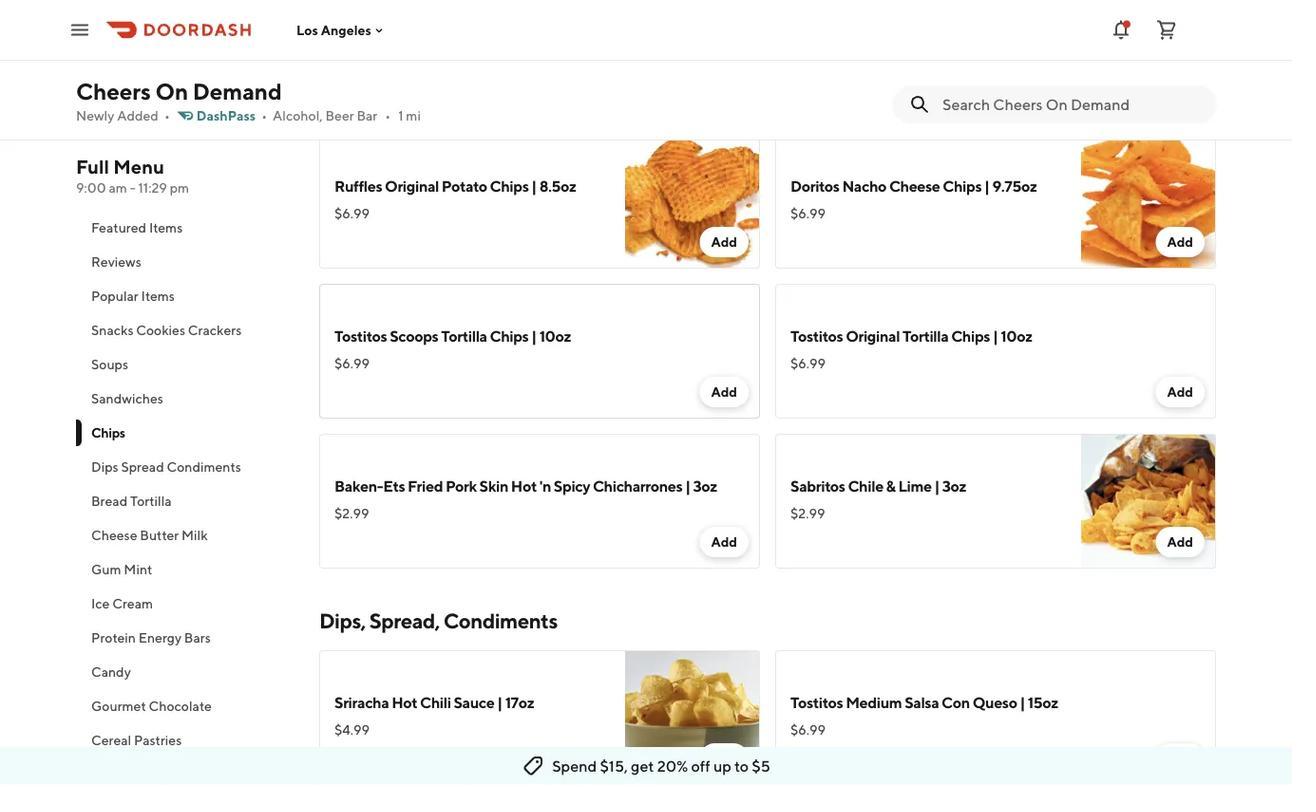 Task type: locate. For each thing, give the bounding box(es) containing it.
items
[[149, 220, 183, 236], [141, 288, 175, 304]]

1 vertical spatial items
[[141, 288, 175, 304]]

ruffles original potato chips | 8.5oz image
[[625, 134, 760, 269]]

1 horizontal spatial hot
[[511, 477, 537, 495]]

milk
[[181, 528, 208, 543]]

1 vertical spatial ruffles
[[334, 177, 382, 195]]

$6.99 for lay's family size potato chips | 10oz
[[334, 56, 370, 71]]

cheese
[[889, 177, 940, 195], [91, 528, 137, 543]]

notification bell image
[[1110, 19, 1133, 41]]

items up reviews button at the top left of page
[[149, 220, 183, 236]]

$2.99 for baken-ets fried pork skin hot 'n spicy chicharrones | 3oz
[[334, 506, 369, 522]]

$2.99 down sabritos at bottom
[[790, 506, 825, 522]]

1 horizontal spatial original
[[846, 327, 900, 345]]

0 vertical spatial ruffles
[[790, 27, 838, 45]]

0 vertical spatial cream
[[948, 27, 993, 45]]

3oz right the lime
[[942, 477, 966, 495]]

3oz
[[693, 477, 717, 495], [942, 477, 966, 495]]

1 horizontal spatial 3oz
[[942, 477, 966, 495]]

0 items, open order cart image
[[1155, 19, 1178, 41]]

pork
[[446, 477, 477, 495]]

1 • from the left
[[164, 108, 170, 124]]

3oz right the chicharrones
[[693, 477, 717, 495]]

$6.99 for tostitos original tortilla chips | 10oz
[[790, 356, 826, 371]]

cereal pastries button
[[76, 724, 296, 758]]

1 vertical spatial &
[[886, 477, 896, 495]]

1 horizontal spatial tortilla
[[441, 327, 487, 345]]

8.5oz
[[1094, 27, 1131, 45], [539, 177, 576, 195]]

hot left chili
[[392, 694, 417, 712]]

hot left 'n at the bottom of page
[[511, 477, 537, 495]]

lime
[[898, 477, 932, 495]]

0 vertical spatial &
[[902, 27, 912, 45]]

1 horizontal spatial cheese
[[889, 177, 940, 195]]

baken-
[[334, 477, 383, 495]]

1 horizontal spatial ruffles
[[790, 27, 838, 45]]

0 horizontal spatial cream
[[112, 596, 153, 612]]

alcohol, beer bar • 1 mi
[[273, 108, 421, 124]]

1
[[398, 108, 403, 124]]

condiments up bread tortilla 'button'
[[167, 459, 241, 475]]

popular
[[91, 288, 138, 304]]

dips spread condiments button
[[76, 450, 296, 485]]

1 3oz from the left
[[693, 477, 717, 495]]

10oz for tostitos scoops tortilla chips | 10oz
[[539, 327, 571, 345]]

1 horizontal spatial &
[[902, 27, 912, 45]]

mi
[[406, 108, 421, 124]]

original
[[385, 177, 439, 195], [846, 327, 900, 345]]

2 $2.99 from the left
[[790, 506, 825, 522]]

sandwiches button
[[76, 382, 296, 416]]

to
[[734, 758, 749, 776]]

doritos nacho cheese chips | 9.75oz image
[[1081, 134, 1216, 269]]

1 vertical spatial cheese
[[91, 528, 137, 543]]

ruffles cheddar & sour cream potato chips | 8.5oz
[[790, 27, 1131, 45]]

• left alcohol,
[[261, 108, 267, 124]]

ruffles left cheddar
[[790, 27, 838, 45]]

2 • from the left
[[261, 108, 267, 124]]

0 vertical spatial hot
[[511, 477, 537, 495]]

dips
[[91, 459, 118, 475]]

-
[[130, 180, 136, 196]]

ets
[[383, 477, 405, 495]]

up
[[713, 758, 731, 776]]

0 horizontal spatial 8.5oz
[[539, 177, 576, 195]]

dips,
[[319, 609, 366, 634]]

snacks
[[91, 323, 134, 338]]

doritos nacho cheese chips | 9.75oz
[[790, 177, 1037, 195]]

0 horizontal spatial condiments
[[167, 459, 241, 475]]

tostitos scoops tortilla chips | 10oz
[[334, 327, 571, 345]]

spread,
[[369, 609, 440, 634]]

0 vertical spatial cheese
[[889, 177, 940, 195]]

$2.99 for sabritos chile & lime | 3oz
[[790, 506, 825, 522]]

2 horizontal spatial tortilla
[[902, 327, 949, 345]]

items for featured items
[[149, 220, 183, 236]]

items up cookies
[[141, 288, 175, 304]]

lay's
[[334, 27, 368, 45]]

$2.99 down baken- at the bottom of page
[[334, 506, 369, 522]]

condiments for dips, spread, condiments
[[444, 609, 557, 634]]

los
[[296, 22, 318, 38]]

tostitos medium salsa con queso | 15oz
[[790, 694, 1058, 712]]

0 vertical spatial condiments
[[167, 459, 241, 475]]

crackers
[[188, 323, 242, 338]]

family
[[370, 27, 415, 45]]

1 vertical spatial condiments
[[444, 609, 557, 634]]

beer
[[325, 108, 354, 124]]

cream right ice
[[112, 596, 153, 612]]

1 horizontal spatial $2.99
[[790, 506, 825, 522]]

& left the lime
[[886, 477, 896, 495]]

condiments inside dips spread condiments button
[[167, 459, 241, 475]]

0 horizontal spatial ruffles
[[334, 177, 382, 195]]

tortilla for scoops
[[441, 327, 487, 345]]

1 horizontal spatial condiments
[[444, 609, 557, 634]]

condiments up 17oz
[[444, 609, 557, 634]]

chips
[[496, 27, 535, 45], [1044, 27, 1083, 45], [490, 177, 529, 195], [943, 177, 982, 195], [490, 327, 529, 345], [951, 327, 990, 345], [91, 425, 125, 441]]

$6.99 for tostitos scoops tortilla chips | 10oz
[[334, 356, 370, 371]]

• left 1
[[385, 108, 391, 124]]

1 vertical spatial original
[[846, 327, 900, 345]]

spicy
[[554, 477, 590, 495]]

gum mint button
[[76, 553, 296, 587]]

tortilla for original
[[902, 327, 949, 345]]

$6.99 for tostitos medium salsa con queso | 15oz
[[790, 723, 826, 738]]

1 vertical spatial hot
[[392, 694, 417, 712]]

& left sour
[[902, 27, 912, 45]]

pastries
[[134, 733, 182, 749]]

tostitos for tostitos original tortilla chips | 10oz
[[790, 327, 843, 345]]

sabritos
[[790, 477, 845, 495]]

sriracha hot chili sauce | 17oz image
[[625, 651, 760, 786]]

cheese right nacho
[[889, 177, 940, 195]]

0 horizontal spatial original
[[385, 177, 439, 195]]

1 horizontal spatial •
[[261, 108, 267, 124]]

fried
[[408, 477, 443, 495]]

con
[[942, 694, 970, 712]]

ice
[[91, 596, 110, 612]]

sabritos chile & lime | 3oz image
[[1081, 434, 1216, 569]]

los angeles button
[[296, 22, 387, 38]]

1 horizontal spatial 8.5oz
[[1094, 27, 1131, 45]]

1 vertical spatial cream
[[112, 596, 153, 612]]

add
[[1167, 84, 1193, 100], [711, 234, 737, 250], [1167, 234, 1193, 250], [711, 384, 737, 400], [1167, 384, 1193, 400], [711, 534, 737, 550], [1167, 534, 1193, 550], [711, 751, 737, 767], [1167, 751, 1193, 767]]

full
[[76, 156, 109, 178]]

protein energy bars
[[91, 630, 211, 646]]

hot
[[511, 477, 537, 495], [392, 694, 417, 712]]

0 horizontal spatial cheese
[[91, 528, 137, 543]]

tortilla
[[441, 327, 487, 345], [902, 327, 949, 345], [130, 494, 172, 509]]

nacho
[[842, 177, 886, 195]]

condiments
[[167, 459, 241, 475], [444, 609, 557, 634]]

• down on
[[164, 108, 170, 124]]

0 vertical spatial items
[[149, 220, 183, 236]]

cheese down 'bread'
[[91, 528, 137, 543]]

0 horizontal spatial 3oz
[[693, 477, 717, 495]]

dips spread condiments
[[91, 459, 241, 475]]

add button
[[1156, 77, 1205, 107], [700, 227, 749, 257], [1156, 227, 1205, 257], [700, 377, 749, 408], [1156, 377, 1205, 408], [700, 527, 749, 558], [1156, 527, 1205, 558], [700, 744, 749, 774], [1156, 744, 1205, 774]]

0 horizontal spatial $2.99
[[334, 506, 369, 522]]

0 horizontal spatial &
[[886, 477, 896, 495]]

bread tortilla
[[91, 494, 172, 509]]

1 $2.99 from the left
[[334, 506, 369, 522]]

ruffles cheddar & sour cream potato chips | 8.5oz image
[[1081, 0, 1216, 119]]

cream right sour
[[948, 27, 993, 45]]

tostitos for tostitos scoops tortilla chips | 10oz
[[334, 327, 387, 345]]

ice cream
[[91, 596, 153, 612]]

2 horizontal spatial •
[[385, 108, 391, 124]]

0 vertical spatial original
[[385, 177, 439, 195]]

0 horizontal spatial •
[[164, 108, 170, 124]]

ruffles down bar
[[334, 177, 382, 195]]

demand
[[193, 77, 282, 105]]

ruffles for ruffles original potato chips | 8.5oz
[[334, 177, 382, 195]]

0 horizontal spatial tortilla
[[130, 494, 172, 509]]

snacks cookies crackers
[[91, 323, 242, 338]]



Task type: describe. For each thing, give the bounding box(es) containing it.
candy button
[[76, 656, 296, 690]]

$6.99 for doritos nacho cheese chips | 9.75oz
[[790, 206, 826, 221]]

17oz
[[505, 694, 534, 712]]

3 • from the left
[[385, 108, 391, 124]]

cheese butter milk button
[[76, 519, 296, 553]]

original for tostitos
[[846, 327, 900, 345]]

gum
[[91, 562, 121, 578]]

featured
[[91, 220, 146, 236]]

cream inside button
[[112, 596, 153, 612]]

doritos
[[790, 177, 840, 195]]

tostitos original tortilla chips | 10oz
[[790, 327, 1032, 345]]

15oz
[[1028, 694, 1058, 712]]

gourmet
[[91, 699, 146, 714]]

sriracha
[[334, 694, 389, 712]]

sriracha hot chili sauce | 17oz
[[334, 694, 534, 712]]

dashpass •
[[196, 108, 267, 124]]

popular items
[[91, 288, 175, 304]]

skin
[[479, 477, 508, 495]]

0 horizontal spatial hot
[[392, 694, 417, 712]]

cheese butter milk
[[91, 528, 208, 543]]

cereal pastries
[[91, 733, 182, 749]]

energy
[[138, 630, 182, 646]]

am
[[109, 180, 127, 196]]

candy
[[91, 665, 131, 680]]

angeles
[[321, 22, 371, 38]]

scoops
[[390, 327, 438, 345]]

gum mint
[[91, 562, 152, 578]]

chile
[[848, 477, 883, 495]]

tostitos for tostitos medium salsa con queso | 15oz
[[790, 694, 843, 712]]

off
[[691, 758, 710, 776]]

ruffles original potato chips | 8.5oz
[[334, 177, 576, 195]]

salsa
[[905, 694, 939, 712]]

$5
[[752, 758, 770, 776]]

dashpass
[[196, 108, 256, 124]]

los angeles
[[296, 22, 371, 38]]

cereal
[[91, 733, 131, 749]]

chocolate
[[149, 699, 212, 714]]

bread tortilla button
[[76, 485, 296, 519]]

open menu image
[[68, 19, 91, 41]]

chili
[[420, 694, 451, 712]]

pm
[[170, 180, 189, 196]]

featured items button
[[76, 211, 296, 245]]

full menu 9:00 am - 11:29 pm
[[76, 156, 189, 196]]

newly added •
[[76, 108, 170, 124]]

bread
[[91, 494, 128, 509]]

original for ruffles
[[385, 177, 439, 195]]

1 vertical spatial 8.5oz
[[539, 177, 576, 195]]

11:29
[[138, 180, 167, 196]]

medium
[[846, 694, 902, 712]]

mint
[[124, 562, 152, 578]]

newly
[[76, 108, 114, 124]]

items for popular items
[[141, 288, 175, 304]]

& for sour
[[902, 27, 912, 45]]

featured items
[[91, 220, 183, 236]]

Item Search search field
[[942, 94, 1201, 115]]

2 3oz from the left
[[942, 477, 966, 495]]

soups
[[91, 357, 128, 372]]

lay's family size potato chips | 10oz
[[334, 27, 577, 45]]

0 vertical spatial 8.5oz
[[1094, 27, 1131, 45]]

popular items button
[[76, 279, 296, 314]]

1 horizontal spatial cream
[[948, 27, 993, 45]]

10oz for tostitos original tortilla chips | 10oz
[[1001, 327, 1032, 345]]

butter
[[140, 528, 179, 543]]

menu
[[113, 156, 164, 178]]

cheese inside button
[[91, 528, 137, 543]]

'n
[[539, 477, 551, 495]]

cheddar
[[841, 27, 900, 45]]

baken-ets fried pork skin hot 'n spicy chicharrones | 3oz
[[334, 477, 717, 495]]

condiments for dips spread condiments
[[167, 459, 241, 475]]

spread
[[121, 459, 164, 475]]

$15,
[[600, 758, 628, 776]]

spend $15, get 20% off up to $5
[[552, 758, 770, 776]]

tortilla inside bread tortilla 'button'
[[130, 494, 172, 509]]

cheers
[[76, 77, 151, 105]]

sandwiches
[[91, 391, 163, 407]]

protein
[[91, 630, 136, 646]]

20%
[[657, 758, 688, 776]]

gourmet chocolate
[[91, 699, 212, 714]]

bars
[[184, 630, 211, 646]]

9:00
[[76, 180, 106, 196]]

on
[[155, 77, 188, 105]]

alcohol,
[[273, 108, 323, 124]]

reviews
[[91, 254, 141, 270]]

cookies
[[136, 323, 185, 338]]

added
[[117, 108, 159, 124]]

dips, spread, condiments
[[319, 609, 557, 634]]

ruffles for ruffles cheddar & sour cream potato chips | 8.5oz
[[790, 27, 838, 45]]

gourmet chocolate button
[[76, 690, 296, 724]]

cheers on demand
[[76, 77, 282, 105]]

$4.99
[[334, 723, 370, 738]]

$6.99 for ruffles original potato chips | 8.5oz
[[334, 206, 370, 221]]

size
[[417, 27, 445, 45]]

snacks cookies crackers button
[[76, 314, 296, 348]]

chicharrones
[[593, 477, 683, 495]]

& for lime
[[886, 477, 896, 495]]

9.75oz
[[992, 177, 1037, 195]]



Task type: vqa. For each thing, say whether or not it's contained in the screenshot.


